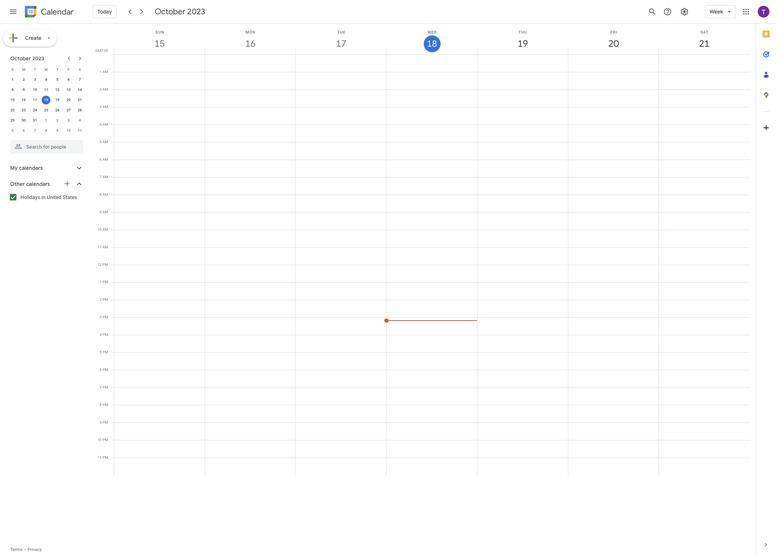 Task type: vqa. For each thing, say whether or not it's contained in the screenshot.
Month in the button
no



Task type: describe. For each thing, give the bounding box(es) containing it.
29
[[10, 118, 15, 122]]

sun
[[156, 30, 164, 35]]

3 pm
[[100, 315, 108, 319]]

14 element
[[76, 86, 84, 94]]

19 inside 19 column header
[[518, 38, 528, 50]]

4 for 4 am
[[100, 122, 102, 126]]

9 pm
[[100, 421, 108, 425]]

25
[[44, 108, 48, 112]]

15 inside october 2023 grid
[[10, 98, 15, 102]]

7 cell from the left
[[660, 54, 751, 476]]

2 down m
[[23, 77, 25, 81]]

6 for 6 am
[[100, 157, 102, 162]]

20 element
[[64, 96, 73, 105]]

am for 2 am
[[103, 87, 108, 91]]

8 pm
[[100, 403, 108, 407]]

23 element
[[19, 106, 28, 115]]

18 inside 18, today element
[[44, 98, 48, 102]]

2 for 2 pm
[[100, 298, 102, 302]]

terms
[[10, 547, 23, 553]]

0 horizontal spatial october
[[10, 55, 31, 62]]

15 column header
[[114, 24, 205, 54]]

0 vertical spatial 2023
[[187, 7, 205, 17]]

6 down f
[[68, 77, 70, 81]]

16 inside mon 16
[[245, 38, 255, 50]]

november 6 element
[[19, 126, 28, 135]]

10 for '10' element at top left
[[33, 88, 37, 92]]

15 inside column header
[[154, 38, 165, 50]]

6 for november 6 'element'
[[23, 129, 25, 133]]

pm for 5 pm
[[103, 350, 108, 354]]

add other calendars image
[[64, 180, 71, 187]]

8 up 15 element
[[12, 88, 14, 92]]

november 4 element
[[76, 116, 84, 125]]

17 column header
[[296, 24, 387, 54]]

11 for 11 am
[[98, 245, 102, 249]]

11 am
[[98, 245, 108, 249]]

19 column header
[[478, 24, 569, 54]]

november 2 element
[[53, 116, 62, 125]]

27
[[67, 108, 71, 112]]

pm for 7 pm
[[103, 386, 108, 390]]

17 element
[[31, 96, 39, 105]]

sun 15
[[154, 30, 165, 50]]

am for 4 am
[[103, 122, 108, 126]]

2 am
[[100, 87, 108, 91]]

row inside grid
[[111, 54, 751, 476]]

13 element
[[64, 86, 73, 94]]

19 inside 19 element
[[55, 98, 60, 102]]

8 for 8 am
[[100, 193, 102, 197]]

9 up '16' element
[[23, 88, 25, 92]]

11 pm
[[98, 456, 108, 460]]

2 for november 2 element
[[56, 118, 58, 122]]

sat
[[701, 30, 709, 35]]

week button
[[706, 3, 737, 20]]

am for 3 am
[[103, 105, 108, 109]]

1 up 15 element
[[12, 77, 14, 81]]

calendar element
[[23, 4, 74, 20]]

7 for november 7 "element"
[[34, 129, 36, 133]]

7 for 7 pm
[[100, 386, 102, 390]]

–
[[24, 547, 27, 553]]

calendars for my calendars
[[19, 165, 43, 171]]

5 up 12 element
[[56, 77, 58, 81]]

november 10 element
[[64, 126, 73, 135]]

2 s from the left
[[79, 67, 81, 71]]

30
[[22, 118, 26, 122]]

am for 8 am
[[103, 193, 108, 197]]

am for 7 am
[[103, 175, 108, 179]]

my calendars button
[[1, 162, 91, 174]]

2 cell from the left
[[205, 54, 296, 476]]

6 cell from the left
[[569, 54, 660, 476]]

row group containing 1
[[7, 75, 86, 136]]

4 pm
[[100, 333, 108, 337]]

am for 9 am
[[103, 210, 108, 214]]

8 for november 8 element at the left top of the page
[[45, 129, 47, 133]]

29 element
[[8, 116, 17, 125]]

november 7 element
[[31, 126, 39, 135]]

pm for 1 pm
[[103, 280, 108, 284]]

1 vertical spatial 2023
[[32, 55, 44, 62]]

5 for 5 am
[[100, 140, 102, 144]]

23
[[22, 108, 26, 112]]

12 for 12
[[55, 88, 60, 92]]

m
[[22, 67, 25, 71]]

november 8 element
[[42, 126, 51, 135]]

4 down w
[[45, 77, 47, 81]]

6 for 6 pm
[[100, 368, 102, 372]]

24
[[33, 108, 37, 112]]

row containing 29
[[7, 115, 86, 126]]

pm for 11 pm
[[103, 456, 108, 460]]

17 link
[[333, 35, 350, 52]]

17 inside 17 element
[[33, 98, 37, 102]]

f
[[68, 67, 70, 71]]

9 am
[[100, 210, 108, 214]]

20 column header
[[568, 24, 660, 54]]

create
[[25, 35, 42, 41]]

row containing 5
[[7, 126, 86, 136]]

terms – privacy
[[10, 547, 42, 553]]

sat 21
[[699, 30, 710, 50]]

other
[[10, 181, 25, 187]]

7 up 14
[[79, 77, 81, 81]]

holidays
[[20, 194, 40, 200]]

16 inside row group
[[22, 98, 26, 102]]

16 link
[[242, 35, 259, 52]]

in
[[41, 194, 46, 200]]

holidays in united states
[[20, 194, 77, 200]]

gmt-
[[96, 49, 104, 53]]

calendar heading
[[39, 7, 74, 17]]

6 am
[[100, 157, 108, 162]]

tue 17
[[336, 30, 346, 50]]

grid containing 15
[[94, 24, 756, 555]]

today
[[98, 8, 112, 15]]

1 cell from the left
[[114, 54, 205, 476]]

22 element
[[8, 106, 17, 115]]

pm for 12 pm
[[103, 263, 108, 267]]

am for 6 am
[[103, 157, 108, 162]]

14
[[78, 88, 82, 92]]

Search for people text field
[[15, 140, 79, 153]]

row containing 22
[[7, 105, 86, 115]]

3 for november 3 element
[[68, 118, 70, 122]]

3 up '10' element at top left
[[34, 77, 36, 81]]

fri 20
[[609, 30, 619, 50]]

7 for 7 am
[[100, 175, 102, 179]]

november 3 element
[[64, 116, 73, 125]]

calendar
[[41, 7, 74, 17]]

wed 18
[[427, 30, 437, 50]]

19 link
[[515, 35, 532, 52]]

2 pm
[[100, 298, 108, 302]]

18 inside the "wed 18"
[[427, 38, 437, 50]]



Task type: locate. For each thing, give the bounding box(es) containing it.
november 5 element
[[8, 126, 17, 135]]

9 down november 2 element
[[56, 129, 58, 133]]

am down '8 am'
[[103, 210, 108, 214]]

16 element
[[19, 96, 28, 105]]

28
[[78, 108, 82, 112]]

1 horizontal spatial 17
[[336, 38, 346, 50]]

22
[[10, 108, 15, 112]]

other calendars
[[10, 181, 50, 187]]

1 vertical spatial october
[[10, 55, 31, 62]]

8 up 9 am
[[100, 193, 102, 197]]

pm down 6 pm
[[103, 386, 108, 390]]

8 for 8 pm
[[100, 403, 102, 407]]

1 horizontal spatial october
[[155, 7, 186, 17]]

0 vertical spatial 20
[[609, 38, 619, 50]]

0 horizontal spatial 12
[[55, 88, 60, 92]]

pm for 2 pm
[[103, 298, 108, 302]]

6 down 30 element
[[23, 129, 25, 133]]

10 for the november 10 element
[[67, 129, 71, 133]]

2 up 3 pm
[[100, 298, 102, 302]]

fri
[[611, 30, 618, 35]]

0 horizontal spatial 15
[[10, 98, 15, 102]]

0 vertical spatial 18
[[427, 38, 437, 50]]

1 vertical spatial 16
[[22, 98, 26, 102]]

1 horizontal spatial s
[[79, 67, 81, 71]]

row containing 8
[[7, 85, 86, 95]]

0 horizontal spatial 16
[[22, 98, 26, 102]]

t
[[34, 67, 36, 71], [56, 67, 59, 71]]

5 pm
[[100, 350, 108, 354]]

21 element
[[76, 96, 84, 105]]

30 element
[[19, 116, 28, 125]]

5 pm from the top
[[103, 333, 108, 337]]

1 horizontal spatial 19
[[518, 38, 528, 50]]

october 2023 up m
[[10, 55, 44, 62]]

calendars up other calendars
[[19, 165, 43, 171]]

1 down the 12 pm
[[100, 280, 102, 284]]

thu 19
[[518, 30, 528, 50]]

4
[[45, 77, 47, 81], [79, 118, 81, 122], [100, 122, 102, 126], [100, 333, 102, 337]]

4 down 3 pm
[[100, 333, 102, 337]]

october up m
[[10, 55, 31, 62]]

15 link
[[151, 35, 168, 52]]

am down 4 am
[[103, 140, 108, 144]]

18 down the wed at the top
[[427, 38, 437, 50]]

20 down fri
[[609, 38, 619, 50]]

0 vertical spatial 12
[[55, 88, 60, 92]]

21 down sat
[[699, 38, 710, 50]]

21 down 14 element
[[78, 98, 82, 102]]

0 horizontal spatial s
[[11, 67, 14, 71]]

0 vertical spatial 19
[[518, 38, 528, 50]]

11 for 11 pm
[[98, 456, 102, 460]]

0 horizontal spatial 21
[[78, 98, 82, 102]]

10 for 10 pm
[[98, 438, 102, 442]]

17 down '10' element at top left
[[33, 98, 37, 102]]

7 down 31 element
[[34, 129, 36, 133]]

pm up 3 pm
[[103, 298, 108, 302]]

tue
[[338, 30, 346, 35]]

7 up '8 am'
[[100, 175, 102, 179]]

s right f
[[79, 67, 81, 71]]

am down 7 am
[[103, 193, 108, 197]]

1 vertical spatial 12
[[98, 263, 102, 267]]

20 link
[[606, 35, 623, 52]]

pm for 10 pm
[[103, 438, 108, 442]]

1 vertical spatial 18
[[44, 98, 48, 102]]

4 am from the top
[[103, 122, 108, 126]]

6 up 7 pm
[[100, 368, 102, 372]]

am up the 12 pm
[[103, 245, 108, 249]]

7 pm
[[100, 386, 108, 390]]

5 cell from the left
[[478, 54, 569, 476]]

1 pm from the top
[[103, 263, 108, 267]]

grid
[[94, 24, 756, 555]]

1 vertical spatial 15
[[10, 98, 15, 102]]

1 vertical spatial calendars
[[26, 181, 50, 187]]

s left m
[[11, 67, 14, 71]]

3 am
[[100, 105, 108, 109]]

row containing s
[[7, 64, 86, 75]]

4 for 4 pm
[[100, 333, 102, 337]]

16 down the mon
[[245, 38, 255, 50]]

5
[[56, 77, 58, 81], [12, 129, 14, 133], [100, 140, 102, 144], [100, 350, 102, 354]]

6 am from the top
[[103, 157, 108, 162]]

1 am
[[100, 70, 108, 74]]

3 down 2 am
[[100, 105, 102, 109]]

4 down 3 am
[[100, 122, 102, 126]]

am up 7 am
[[103, 157, 108, 162]]

row group
[[7, 75, 86, 136]]

pm for 8 pm
[[103, 403, 108, 407]]

pm down the 9 pm
[[103, 438, 108, 442]]

3
[[34, 77, 36, 81], [100, 105, 102, 109], [68, 118, 70, 122], [100, 315, 102, 319]]

8 pm from the top
[[103, 386, 108, 390]]

1 horizontal spatial october 2023
[[155, 7, 205, 17]]

20 inside grid
[[67, 98, 71, 102]]

s
[[11, 67, 14, 71], [79, 67, 81, 71]]

4 cell from the left
[[385, 54, 478, 476]]

8 am from the top
[[103, 193, 108, 197]]

5 down 29 'element' at left top
[[12, 129, 14, 133]]

2
[[23, 77, 25, 81], [100, 87, 102, 91], [56, 118, 58, 122], [100, 298, 102, 302]]

am down 2 am
[[103, 105, 108, 109]]

18 cell
[[41, 95, 52, 105]]

october
[[155, 7, 186, 17], [10, 55, 31, 62]]

10 element
[[31, 86, 39, 94]]

my
[[10, 165, 18, 171]]

privacy link
[[28, 547, 42, 553]]

8 am
[[100, 193, 108, 197]]

16
[[245, 38, 255, 50], [22, 98, 26, 102]]

19 down 12 element
[[55, 98, 60, 102]]

row containing 15
[[7, 95, 86, 105]]

pm for 4 pm
[[103, 333, 108, 337]]

1 for november 1 element
[[45, 118, 47, 122]]

november 11 element
[[76, 126, 84, 135]]

1 vertical spatial 17
[[33, 98, 37, 102]]

4 down 28 element
[[79, 118, 81, 122]]

4 pm from the top
[[103, 315, 108, 319]]

17 down tue
[[336, 38, 346, 50]]

pm up 2 pm
[[103, 280, 108, 284]]

mon 16
[[245, 30, 256, 50]]

20
[[609, 38, 619, 50], [67, 98, 71, 102]]

10 pm
[[98, 438, 108, 442]]

0 vertical spatial october 2023
[[155, 7, 205, 17]]

pm up 6 pm
[[103, 350, 108, 354]]

4 for the 'november 4' element at the top left of page
[[79, 118, 81, 122]]

1 horizontal spatial 15
[[154, 38, 165, 50]]

31 element
[[31, 116, 39, 125]]

calendars
[[19, 165, 43, 171], [26, 181, 50, 187]]

tab list
[[757, 24, 777, 535]]

11 for 11 element
[[44, 88, 48, 92]]

privacy
[[28, 547, 42, 553]]

1
[[100, 70, 102, 74], [12, 77, 14, 81], [45, 118, 47, 122], [100, 280, 102, 284]]

3 up the 4 pm
[[100, 315, 102, 319]]

9 up 10 pm
[[100, 421, 102, 425]]

2 for 2 am
[[100, 87, 102, 91]]

calendars up in
[[26, 181, 50, 187]]

3 cell from the left
[[296, 54, 387, 476]]

10 am
[[98, 228, 108, 232]]

6 pm
[[100, 368, 108, 372]]

1 vertical spatial 21
[[78, 98, 82, 102]]

10 up 11 pm
[[98, 438, 102, 442]]

11
[[44, 88, 48, 92], [78, 129, 82, 133], [98, 245, 102, 249], [98, 456, 102, 460]]

21 column header
[[659, 24, 751, 54]]

pm for 9 pm
[[103, 421, 108, 425]]

19
[[518, 38, 528, 50], [55, 98, 60, 102]]

1 t from the left
[[34, 67, 36, 71]]

9 for 9 am
[[100, 210, 102, 214]]

12 up 19 element
[[55, 88, 60, 92]]

3 am from the top
[[103, 105, 108, 109]]

21
[[699, 38, 710, 50], [78, 98, 82, 102]]

15 up 22
[[10, 98, 15, 102]]

18
[[427, 38, 437, 50], [44, 98, 48, 102]]

10 for 10 am
[[98, 228, 102, 232]]

2 up 3 am
[[100, 87, 102, 91]]

27 element
[[64, 106, 73, 115]]

12 inside 12 element
[[55, 88, 60, 92]]

gmt-05
[[96, 49, 108, 53]]

11 down "10 am"
[[98, 245, 102, 249]]

am up 2 am
[[103, 70, 108, 74]]

pm for 6 pm
[[103, 368, 108, 372]]

21 inside column header
[[699, 38, 710, 50]]

2 t from the left
[[56, 67, 59, 71]]

24 element
[[31, 106, 39, 115]]

12 pm from the top
[[103, 456, 108, 460]]

16 up 23
[[22, 98, 26, 102]]

pm down '8 pm'
[[103, 421, 108, 425]]

pm up the 4 pm
[[103, 315, 108, 319]]

0 vertical spatial october
[[155, 7, 186, 17]]

am for 10 am
[[103, 228, 108, 232]]

6 pm from the top
[[103, 350, 108, 354]]

1 vertical spatial 19
[[55, 98, 60, 102]]

21 inside row group
[[78, 98, 82, 102]]

1 up 2 am
[[100, 70, 102, 74]]

row containing 1
[[7, 75, 86, 85]]

1 horizontal spatial 20
[[609, 38, 619, 50]]

am down 9 am
[[103, 228, 108, 232]]

10 up 11 am
[[98, 228, 102, 232]]

7 am from the top
[[103, 175, 108, 179]]

3 for 3 pm
[[100, 315, 102, 319]]

9 up "10 am"
[[100, 210, 102, 214]]

other calendars button
[[1, 178, 91, 190]]

9
[[23, 88, 25, 92], [56, 129, 58, 133], [100, 210, 102, 214], [100, 421, 102, 425]]

12
[[55, 88, 60, 92], [98, 263, 102, 267]]

26
[[55, 108, 60, 112]]

w
[[45, 67, 48, 71]]

5 am
[[100, 140, 108, 144]]

0 horizontal spatial 19
[[55, 98, 60, 102]]

2 down 26 element
[[56, 118, 58, 122]]

october up sun
[[155, 7, 186, 17]]

13
[[67, 88, 71, 92]]

None search field
[[0, 137, 91, 153]]

2 pm from the top
[[103, 280, 108, 284]]

15 down sun
[[154, 38, 165, 50]]

11 down 10 pm
[[98, 456, 102, 460]]

6 inside 'element'
[[23, 129, 25, 133]]

1 horizontal spatial 16
[[245, 38, 255, 50]]

17 inside 17 column header
[[336, 38, 346, 50]]

11 pm from the top
[[103, 438, 108, 442]]

am for 11 am
[[103, 245, 108, 249]]

0 vertical spatial 15
[[154, 38, 165, 50]]

am up 3 am
[[103, 87, 108, 91]]

12 pm
[[98, 263, 108, 267]]

5 for 5 pm
[[100, 350, 102, 354]]

10 down november 3 element
[[67, 129, 71, 133]]

1 for 1 pm
[[100, 280, 102, 284]]

26 element
[[53, 106, 62, 115]]

8 down november 1 element
[[45, 129, 47, 133]]

20 down "13" element
[[67, 98, 71, 102]]

am
[[103, 70, 108, 74], [103, 87, 108, 91], [103, 105, 108, 109], [103, 122, 108, 126], [103, 140, 108, 144], [103, 157, 108, 162], [103, 175, 108, 179], [103, 193, 108, 197], [103, 210, 108, 214], [103, 228, 108, 232], [103, 245, 108, 249]]

19 element
[[53, 96, 62, 105]]

7
[[79, 77, 81, 81], [34, 129, 36, 133], [100, 175, 102, 179], [100, 386, 102, 390]]

8
[[12, 88, 14, 92], [45, 129, 47, 133], [100, 193, 102, 197], [100, 403, 102, 407]]

5 for november 5 element
[[12, 129, 14, 133]]

20 inside column header
[[609, 38, 619, 50]]

10 up 17 element
[[33, 88, 37, 92]]

5 up 6 am
[[100, 140, 102, 144]]

am for 1 am
[[103, 70, 108, 74]]

9 am from the top
[[103, 210, 108, 214]]

1 for 1 am
[[100, 70, 102, 74]]

wed
[[428, 30, 437, 35]]

9 for 9 pm
[[100, 421, 102, 425]]

11 element
[[42, 86, 51, 94]]

18 down 11 element
[[44, 98, 48, 102]]

15 element
[[8, 96, 17, 105]]

6
[[68, 77, 70, 81], [23, 129, 25, 133], [100, 157, 102, 162], [100, 368, 102, 372]]

0 vertical spatial 17
[[336, 38, 346, 50]]

pm down 10 pm
[[103, 456, 108, 460]]

7 pm from the top
[[103, 368, 108, 372]]

cell
[[114, 54, 205, 476], [205, 54, 296, 476], [296, 54, 387, 476], [385, 54, 478, 476], [478, 54, 569, 476], [569, 54, 660, 476], [660, 54, 751, 476]]

pm for 3 pm
[[103, 315, 108, 319]]

thu
[[519, 30, 528, 35]]

2023
[[187, 7, 205, 17], [32, 55, 44, 62]]

18 link
[[424, 35, 441, 52]]

november 1 element
[[42, 116, 51, 125]]

october 2023 grid
[[7, 64, 86, 136]]

11 for november 11 "element" at the top of page
[[78, 129, 82, 133]]

0 vertical spatial 16
[[245, 38, 255, 50]]

1 down '25' element
[[45, 118, 47, 122]]

18 column header
[[387, 24, 478, 54]]

05
[[104, 49, 108, 53]]

united
[[47, 194, 61, 200]]

1 vertical spatial 20
[[67, 98, 71, 102]]

create button
[[3, 29, 57, 47]]

1 horizontal spatial 21
[[699, 38, 710, 50]]

11 up 18, today element
[[44, 88, 48, 92]]

1 horizontal spatial 12
[[98, 263, 102, 267]]

9 for november 9 element
[[56, 129, 58, 133]]

0 horizontal spatial 18
[[44, 98, 48, 102]]

calendars for other calendars
[[26, 181, 50, 187]]

16 column header
[[205, 24, 296, 54]]

pm down 3 pm
[[103, 333, 108, 337]]

am up 5 am
[[103, 122, 108, 126]]

10 am from the top
[[103, 228, 108, 232]]

5 am from the top
[[103, 140, 108, 144]]

pm up 1 pm
[[103, 263, 108, 267]]

pm up 7 pm
[[103, 368, 108, 372]]

1 s from the left
[[11, 67, 14, 71]]

17
[[336, 38, 346, 50], [33, 98, 37, 102]]

28 element
[[76, 106, 84, 115]]

mon
[[246, 30, 256, 35]]

9 pm from the top
[[103, 403, 108, 407]]

0 vertical spatial calendars
[[19, 165, 43, 171]]

25 element
[[42, 106, 51, 115]]

week
[[710, 8, 724, 15]]

18, today element
[[42, 96, 51, 105]]

1 pm
[[100, 280, 108, 284]]

7 am
[[100, 175, 108, 179]]

today button
[[93, 3, 117, 20]]

0 horizontal spatial 20
[[67, 98, 71, 102]]

10 pm from the top
[[103, 421, 108, 425]]

7 inside "element"
[[34, 129, 36, 133]]

pm
[[103, 263, 108, 267], [103, 280, 108, 284], [103, 298, 108, 302], [103, 315, 108, 319], [103, 333, 108, 337], [103, 350, 108, 354], [103, 368, 108, 372], [103, 386, 108, 390], [103, 403, 108, 407], [103, 421, 108, 425], [103, 438, 108, 442], [103, 456, 108, 460]]

t left w
[[34, 67, 36, 71]]

pm down 7 pm
[[103, 403, 108, 407]]

12 down 11 am
[[98, 263, 102, 267]]

t left f
[[56, 67, 59, 71]]

1 horizontal spatial 18
[[427, 38, 437, 50]]

october 2023 up sun
[[155, 7, 205, 17]]

terms link
[[10, 547, 23, 553]]

2 am from the top
[[103, 87, 108, 91]]

states
[[63, 194, 77, 200]]

12 inside grid
[[98, 263, 102, 267]]

1 horizontal spatial t
[[56, 67, 59, 71]]

0 horizontal spatial 17
[[33, 98, 37, 102]]

3 pm from the top
[[103, 298, 108, 302]]

11 down the 'november 4' element at the top left of page
[[78, 129, 82, 133]]

1 vertical spatial october 2023
[[10, 55, 44, 62]]

4 am
[[100, 122, 108, 126]]

7 down 6 pm
[[100, 386, 102, 390]]

12 for 12 pm
[[98, 263, 102, 267]]

row
[[111, 54, 751, 476], [7, 64, 86, 75], [7, 75, 86, 85], [7, 85, 86, 95], [7, 95, 86, 105], [7, 105, 86, 115], [7, 115, 86, 126], [7, 126, 86, 136]]

11 am from the top
[[103, 245, 108, 249]]

main drawer image
[[9, 7, 18, 16]]

am down 6 am
[[103, 175, 108, 179]]

0 horizontal spatial t
[[34, 67, 36, 71]]

15
[[154, 38, 165, 50], [10, 98, 15, 102]]

11 inside "element"
[[78, 129, 82, 133]]

my calendars
[[10, 165, 43, 171]]

am for 5 am
[[103, 140, 108, 144]]

settings menu image
[[681, 7, 690, 16]]

8 up the 9 pm
[[100, 403, 102, 407]]

3 down 27 element
[[68, 118, 70, 122]]

0 vertical spatial 21
[[699, 38, 710, 50]]

19 down "thu"
[[518, 38, 528, 50]]

6 up 7 am
[[100, 157, 102, 162]]

october 2023
[[155, 7, 205, 17], [10, 55, 44, 62]]

1 horizontal spatial 2023
[[187, 7, 205, 17]]

5 up 6 pm
[[100, 350, 102, 354]]

november 9 element
[[53, 126, 62, 135]]

21 link
[[697, 35, 714, 52]]

0 horizontal spatial 2023
[[32, 55, 44, 62]]

3 for 3 am
[[100, 105, 102, 109]]

31
[[33, 118, 37, 122]]

12 element
[[53, 86, 62, 94]]

1 am from the top
[[103, 70, 108, 74]]

0 horizontal spatial october 2023
[[10, 55, 44, 62]]



